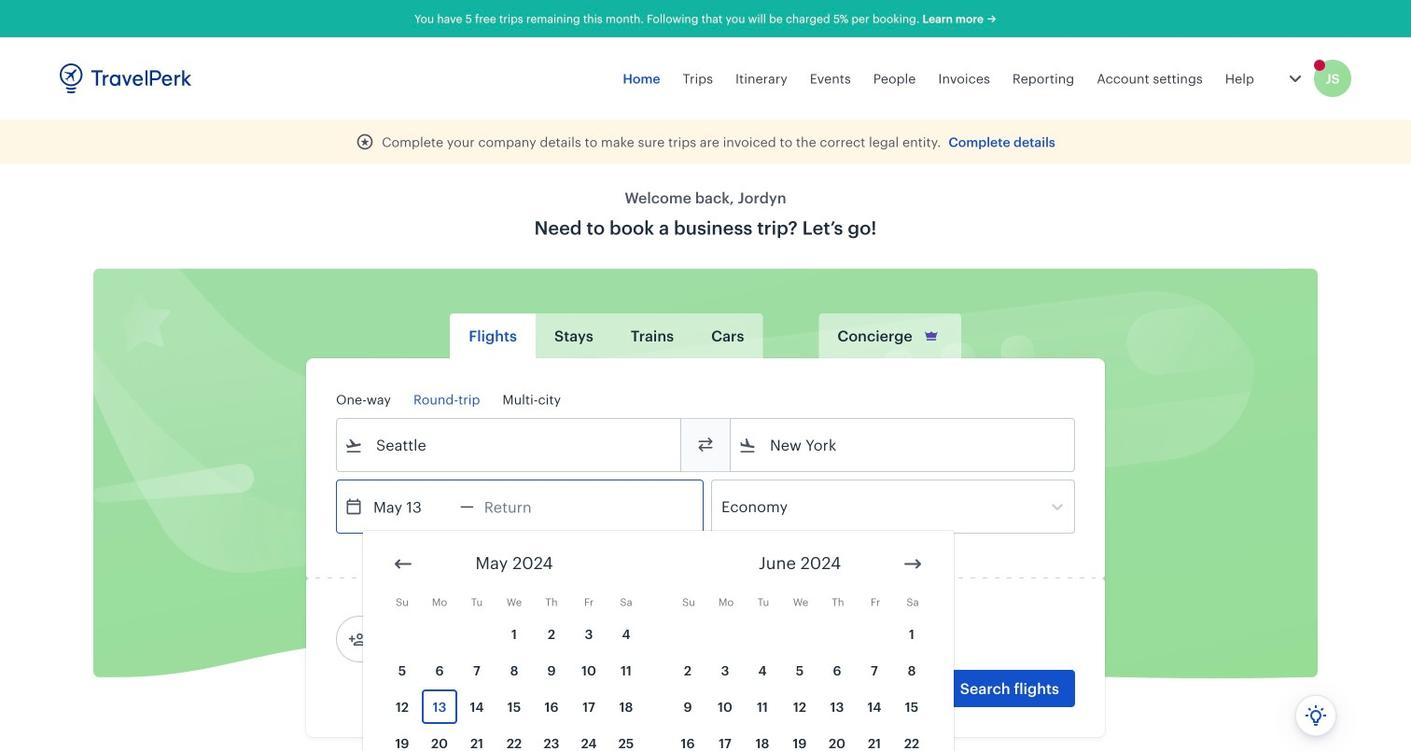Task type: locate. For each thing, give the bounding box(es) containing it.
Return text field
[[474, 481, 571, 533]]

Depart text field
[[363, 481, 460, 533]]

Add first traveler search field
[[367, 625, 561, 654]]

calendar application
[[363, 531, 1412, 752]]

move forward to switch to the next month. image
[[902, 553, 924, 576]]



Task type: describe. For each thing, give the bounding box(es) containing it.
To search field
[[757, 430, 1050, 460]]

move backward to switch to the previous month. image
[[392, 553, 415, 576]]

From search field
[[363, 430, 656, 460]]



